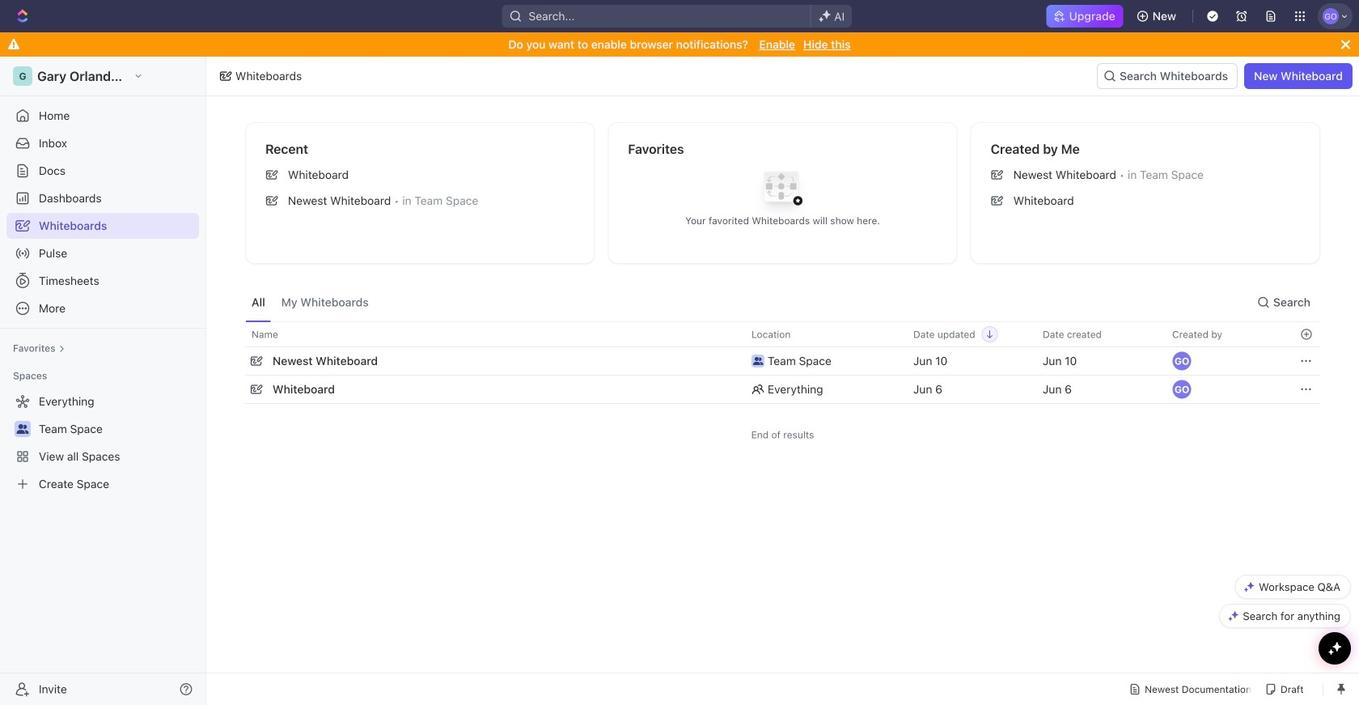 Task type: vqa. For each thing, say whether or not it's contained in the screenshot.
Tab List
yes



Task type: locate. For each thing, give the bounding box(es) containing it.
1 vertical spatial gary orlando, , element
[[1173, 380, 1192, 399]]

tree
[[6, 389, 199, 497]]

user group image
[[17, 424, 29, 434]]

1 row from the top
[[245, 321, 1321, 347]]

table
[[245, 321, 1321, 406]]

user group image
[[753, 357, 764, 365]]

1 gary orlando, , element from the top
[[1173, 351, 1192, 371]]

2 row from the top
[[245, 345, 1321, 377]]

tree inside sidebar navigation
[[6, 389, 199, 497]]

0 vertical spatial gary orlando, , element
[[1173, 351, 1192, 371]]

row
[[245, 321, 1321, 347], [245, 345, 1321, 377], [245, 373, 1321, 406]]

2 gary orlando, , element from the top
[[1173, 380, 1192, 399]]

tab list
[[245, 283, 375, 321]]

gary orlando, , element for 2nd row from the top of the page
[[1173, 351, 1192, 371]]

gary orlando, , element
[[1173, 351, 1192, 371], [1173, 380, 1192, 399]]

sidebar navigation
[[0, 57, 210, 705]]



Task type: describe. For each thing, give the bounding box(es) containing it.
3 row from the top
[[245, 373, 1321, 406]]

gary orlando's workspace, , element
[[13, 66, 32, 86]]

gary orlando, , element for first row from the bottom of the page
[[1173, 380, 1192, 399]]



